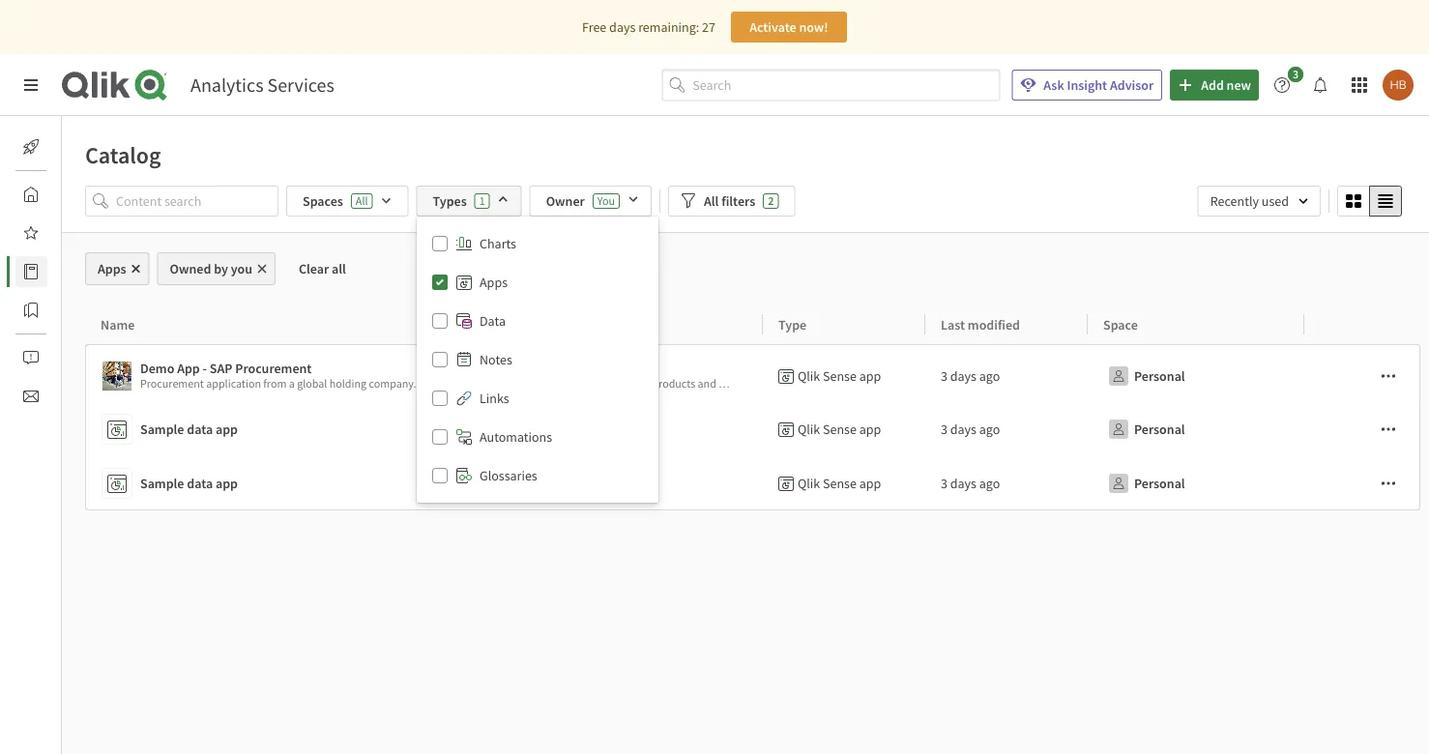 Task type: describe. For each thing, give the bounding box(es) containing it.
Search text field
[[693, 69, 1000, 101]]

new
[[1227, 76, 1252, 94]]

owned by you button
[[157, 252, 276, 285]]

analytics services element
[[191, 73, 335, 97]]

activate
[[750, 18, 797, 36]]

recently used
[[1211, 192, 1289, 210]]

free
[[582, 18, 607, 36]]

daughter
[[439, 376, 484, 391]]

personal for 3 days ago cell corresponding to 2nd 3 days ago button from the bottom of the page's qlik sense app cell
[[1135, 421, 1186, 438]]

more actions image for cell related to personal cell for 3rd 3 days ago button from the bottom
[[1381, 369, 1397, 384]]

app for 2nd 3 days ago button from the bottom of the page
[[860, 421, 882, 438]]

active
[[559, 376, 588, 391]]

sense for 2nd 3 days ago button from the bottom of the page's qlik sense app cell "sample data app" button
[[823, 421, 857, 438]]

-
[[203, 360, 207, 377]]

2 and from the left
[[842, 376, 860, 391]]

companies
[[486, 376, 539, 391]]

1 a from the left
[[289, 376, 295, 391]]

data for 3rd 3 days ago button's qlik sense app cell
[[187, 475, 213, 492]]

favorites image
[[23, 225, 39, 241]]

sample data app button for 2nd 3 days ago button from the bottom of the page's qlik sense app cell
[[102, 410, 755, 449]]

system.
[[1113, 376, 1150, 391]]

last modified
[[941, 316, 1020, 333]]

free days remaining: 27
[[582, 18, 716, 36]]

personal for 3 days ago cell corresponding to qlik sense app cell for 3rd 3 days ago button from the bottom
[[1135, 368, 1186, 385]]

qlik sense app for 3rd 3 days ago button's qlik sense app cell
[[798, 475, 882, 492]]

all for all filters
[[704, 192, 719, 210]]

ask insight advisor button
[[1012, 70, 1163, 101]]

2 3 days ago button from the top
[[941, 414, 1000, 445]]

apps button
[[85, 252, 150, 285]]

home
[[62, 186, 96, 203]]

owned
[[170, 260, 211, 278]]

3 days ago cell for qlik sense app cell for 3rd 3 days ago button from the bottom
[[926, 344, 1088, 402]]

switch view group
[[1338, 186, 1403, 217]]

services
[[267, 73, 335, 97]]

qlik sense app cell for 2nd 3 days ago button from the bottom of the page
[[763, 402, 926, 457]]

2 from from the left
[[1040, 376, 1063, 391]]

apps inside filters region
[[480, 274, 508, 291]]

searchbar element
[[662, 69, 1000, 101]]

3 inside 'dropdown button'
[[1293, 67, 1299, 82]]

cell for 3rd 3 days ago button's personal cell
[[1305, 457, 1421, 511]]

getting started image
[[23, 139, 39, 155]]

sample for 3rd 3 days ago button
[[140, 475, 184, 492]]

data for 2nd 3 days ago button from the bottom of the page's qlik sense app cell
[[187, 421, 213, 438]]

3 for 2nd 3 days ago button from the bottom of the page
[[941, 421, 948, 438]]

now!
[[799, 18, 829, 36]]

demo
[[140, 360, 174, 377]]

personal cell for 3rd 3 days ago button from the bottom
[[1088, 344, 1305, 402]]

by
[[214, 260, 228, 278]]

days for 3rd 3 days ago button
[[951, 475, 977, 492]]

name
[[101, 316, 135, 333]]

in
[[590, 376, 599, 391]]

activate now! link
[[731, 12, 847, 43]]

more actions image for cell for personal cell related to 2nd 3 days ago button from the bottom of the page
[[1381, 422, 1397, 437]]

qlik for 2nd 3 days ago button from the bottom of the page's qlik sense app cell
[[798, 421, 820, 438]]

sample data app for 2nd 3 days ago button from the bottom of the page
[[140, 421, 238, 438]]

alerts
[[62, 349, 94, 367]]

insight
[[1067, 76, 1108, 94]]

Content search text field
[[116, 186, 279, 217]]

qlik for 3rd 3 days ago button's qlik sense app cell
[[798, 475, 820, 492]]

demo app - sap procurement procurement application from a global holding company. the daughter companies are active in electronic products and automotive to chemicals and pharmaceutical etc. the data comes from a sap bw system.
[[140, 360, 1150, 391]]

filters
[[722, 192, 756, 210]]

3 days ago cell for 2nd 3 days ago button from the bottom of the page's qlik sense app cell
[[926, 402, 1088, 457]]

links
[[480, 390, 509, 407]]

add new
[[1202, 76, 1252, 94]]

2 a from the left
[[1065, 376, 1071, 391]]

clear all
[[299, 260, 346, 278]]

1 horizontal spatial sap
[[1073, 376, 1092, 391]]

0 horizontal spatial procurement
[[140, 376, 204, 391]]

type
[[779, 316, 807, 333]]

3 days ago for 3rd 3 days ago button from the bottom
[[941, 368, 1000, 385]]

qlik sense app image
[[103, 362, 132, 391]]

2 the from the left
[[961, 376, 979, 391]]

add new button
[[1171, 70, 1259, 101]]

spaces
[[303, 192, 343, 210]]

chemicals
[[789, 376, 839, 391]]

types
[[433, 192, 467, 210]]

collections image
[[23, 303, 39, 318]]

1 from from the left
[[263, 376, 287, 391]]

ago for 3rd 3 days ago button from the bottom
[[980, 368, 1000, 385]]

you
[[598, 193, 615, 208]]

add
[[1202, 76, 1224, 94]]

alerts link
[[15, 342, 94, 373]]

personal cell for 2nd 3 days ago button from the bottom of the page
[[1088, 402, 1305, 457]]

you
[[231, 260, 252, 278]]

catalog link
[[15, 256, 105, 287]]

2
[[768, 193, 774, 208]]

all for all
[[356, 193, 368, 208]]

personal button for 3 days ago cell corresponding to qlik sense app cell for 3rd 3 days ago button from the bottom
[[1104, 361, 1189, 392]]

company.
[[369, 376, 416, 391]]

clear all button
[[283, 252, 362, 285]]

etc.
[[941, 376, 959, 391]]

Recently used field
[[1198, 186, 1321, 217]]

notes
[[480, 351, 512, 369]]

holding
[[330, 376, 367, 391]]



Task type: vqa. For each thing, say whether or not it's contained in the screenshot.
created
no



Task type: locate. For each thing, give the bounding box(es) containing it.
1 3 days ago cell from the top
[[926, 344, 1088, 402]]

a left global
[[289, 376, 295, 391]]

are
[[541, 376, 557, 391]]

and
[[698, 376, 717, 391], [842, 376, 860, 391]]

1 vertical spatial data
[[187, 421, 213, 438]]

1 horizontal spatial a
[[1065, 376, 1071, 391]]

1 vertical spatial sample data app
[[140, 475, 238, 492]]

0 horizontal spatial the
[[419, 376, 437, 391]]

personal button
[[1104, 361, 1189, 392], [1104, 414, 1189, 445], [1104, 468, 1189, 499]]

apps up data
[[480, 274, 508, 291]]

to
[[777, 376, 787, 391]]

3 days ago
[[941, 368, 1000, 385], [941, 421, 1000, 438], [941, 475, 1000, 492]]

and right products
[[698, 376, 717, 391]]

catalog inside "link"
[[62, 263, 105, 281]]

open sidebar menu image
[[23, 77, 39, 93]]

1 vertical spatial sample
[[140, 475, 184, 492]]

1
[[479, 193, 485, 208]]

procurement right the '-'
[[235, 360, 312, 377]]

data
[[982, 376, 1003, 391], [187, 421, 213, 438], [187, 475, 213, 492]]

2 qlik sense app from the top
[[798, 421, 882, 438]]

0 horizontal spatial apps
[[98, 260, 126, 278]]

2 qlik sense app cell from the top
[[763, 402, 926, 457]]

3 more actions image from the top
[[1381, 476, 1397, 491]]

sample data app button
[[102, 410, 755, 449], [102, 464, 755, 503]]

data inside demo app - sap procurement procurement application from a global holding company. the daughter companies are active in electronic products and automotive to chemicals and pharmaceutical etc. the data comes from a sap bw system.
[[982, 376, 1003, 391]]

catalog up name
[[62, 263, 105, 281]]

the
[[419, 376, 437, 391], [961, 376, 979, 391]]

0 horizontal spatial and
[[698, 376, 717, 391]]

used
[[1262, 192, 1289, 210]]

personal
[[1135, 368, 1186, 385], [1135, 421, 1186, 438], [1135, 475, 1186, 492]]

0 vertical spatial sample data app button
[[102, 410, 755, 449]]

0 vertical spatial personal
[[1135, 368, 1186, 385]]

analytics services
[[191, 73, 335, 97]]

1 qlik sense app cell from the top
[[763, 344, 926, 402]]

qlik
[[798, 368, 820, 385], [798, 421, 820, 438], [798, 475, 820, 492]]

2 vertical spatial data
[[187, 475, 213, 492]]

3 ago from the top
[[980, 475, 1000, 492]]

cell for personal cell for 3rd 3 days ago button from the bottom
[[1305, 344, 1421, 402]]

1 3 days ago button from the top
[[941, 361, 1000, 392]]

cell for personal cell related to 2nd 3 days ago button from the bottom of the page
[[1305, 402, 1421, 457]]

qlik sense app cell
[[763, 344, 926, 402], [763, 402, 926, 457], [763, 457, 926, 511]]

1 3 days ago from the top
[[941, 368, 1000, 385]]

1 sample data app from the top
[[140, 421, 238, 438]]

3 days ago cell for 3rd 3 days ago button's qlik sense app cell
[[926, 457, 1088, 511]]

3 3 days ago from the top
[[941, 475, 1000, 492]]

personal button for 3 days ago cell corresponding to 3rd 3 days ago button's qlik sense app cell
[[1104, 468, 1189, 499]]

a
[[289, 376, 295, 391], [1065, 376, 1071, 391]]

sense
[[823, 368, 857, 385], [823, 421, 857, 438], [823, 475, 857, 492]]

catalog up home
[[85, 140, 161, 169]]

procurement
[[235, 360, 312, 377], [140, 376, 204, 391]]

app
[[860, 368, 882, 385], [216, 421, 238, 438], [860, 421, 882, 438], [216, 475, 238, 492], [860, 475, 882, 492]]

apps up name
[[98, 260, 126, 278]]

1 and from the left
[[698, 376, 717, 391]]

sense for "sample data app" button associated with 3rd 3 days ago button's qlik sense app cell
[[823, 475, 857, 492]]

2 ago from the top
[[980, 421, 1000, 438]]

all left 'filters'
[[704, 192, 719, 210]]

all
[[332, 260, 346, 278]]

from
[[263, 376, 287, 391], [1040, 376, 1063, 391]]

1 vertical spatial qlik
[[798, 421, 820, 438]]

1 vertical spatial qlik sense app
[[798, 421, 882, 438]]

2 vertical spatial personal
[[1135, 475, 1186, 492]]

3 personal cell from the top
[[1088, 457, 1305, 511]]

2 vertical spatial qlik sense app
[[798, 475, 882, 492]]

sap
[[210, 360, 233, 377], [1073, 376, 1092, 391]]

1 vertical spatial 3 days ago
[[941, 421, 1000, 438]]

and right chemicals
[[842, 376, 860, 391]]

howard brown image
[[1383, 70, 1414, 101]]

0 vertical spatial qlik
[[798, 368, 820, 385]]

days for 2nd 3 days ago button from the bottom of the page
[[951, 421, 977, 438]]

recently
[[1211, 192, 1259, 210]]

clear
[[299, 260, 329, 278]]

1 vertical spatial sense
[[823, 421, 857, 438]]

sample data app for 3rd 3 days ago button
[[140, 475, 238, 492]]

data
[[480, 312, 506, 330]]

owned by you
[[170, 260, 252, 278]]

3 sense from the top
[[823, 475, 857, 492]]

0 vertical spatial 3 days ago button
[[941, 361, 1000, 392]]

1 vertical spatial personal button
[[1104, 414, 1189, 445]]

pharmaceutical
[[863, 376, 939, 391]]

1 vertical spatial sample data app button
[[102, 464, 755, 503]]

qlik sense app for 2nd 3 days ago button from the bottom of the page's qlik sense app cell
[[798, 421, 882, 438]]

3 for 3rd 3 days ago button
[[941, 475, 948, 492]]

ago
[[980, 368, 1000, 385], [980, 421, 1000, 438], [980, 475, 1000, 492]]

0 horizontal spatial from
[[263, 376, 287, 391]]

3 days ago for 3rd 3 days ago button
[[941, 475, 1000, 492]]

1 horizontal spatial from
[[1040, 376, 1063, 391]]

filters region
[[62, 182, 1430, 503]]

1 horizontal spatial procurement
[[235, 360, 312, 377]]

bw
[[1095, 376, 1111, 391]]

1 sample data app button from the top
[[102, 410, 755, 449]]

1 vertical spatial more actions image
[[1381, 422, 1397, 437]]

ago for 2nd 3 days ago button from the bottom of the page
[[980, 421, 1000, 438]]

0 vertical spatial ago
[[980, 368, 1000, 385]]

home link
[[15, 179, 96, 210]]

0 horizontal spatial all
[[356, 193, 368, 208]]

last
[[941, 316, 965, 333]]

1 horizontal spatial the
[[961, 376, 979, 391]]

1 cell from the top
[[1305, 344, 1421, 402]]

the right etc.
[[961, 376, 979, 391]]

app
[[177, 360, 200, 377]]

application
[[206, 376, 261, 391]]

qlik sense app cell for 3rd 3 days ago button
[[763, 457, 926, 511]]

1 vertical spatial 3 days ago button
[[941, 414, 1000, 445]]

personal cell
[[1088, 344, 1305, 402], [1088, 402, 1305, 457], [1088, 457, 1305, 511]]

2 sample data app from the top
[[140, 475, 238, 492]]

days
[[609, 18, 636, 36], [951, 368, 977, 385], [951, 421, 977, 438], [951, 475, 977, 492]]

2 vertical spatial more actions image
[[1381, 476, 1397, 491]]

2 vertical spatial 3 days ago
[[941, 475, 1000, 492]]

3
[[1293, 67, 1299, 82], [941, 368, 948, 385], [941, 421, 948, 438], [941, 475, 948, 492]]

1 vertical spatial catalog
[[62, 263, 105, 281]]

2 qlik from the top
[[798, 421, 820, 438]]

apps inside button
[[98, 260, 126, 278]]

ago for 3rd 3 days ago button
[[980, 475, 1000, 492]]

3 3 days ago button from the top
[[941, 468, 1000, 499]]

0 vertical spatial sample data app
[[140, 421, 238, 438]]

2 vertical spatial qlik
[[798, 475, 820, 492]]

apps
[[98, 260, 126, 278], [480, 274, 508, 291]]

3 personal from the top
[[1135, 475, 1186, 492]]

0 horizontal spatial a
[[289, 376, 295, 391]]

0 vertical spatial data
[[982, 376, 1003, 391]]

advisor
[[1110, 76, 1154, 94]]

0 vertical spatial catalog
[[85, 140, 161, 169]]

qlik for qlik sense app cell for 3rd 3 days ago button from the bottom
[[798, 368, 820, 385]]

3 3 days ago cell from the top
[[926, 457, 1088, 511]]

a left bw
[[1065, 376, 1071, 391]]

3 for 3rd 3 days ago button from the bottom
[[941, 368, 948, 385]]

sap left bw
[[1073, 376, 1092, 391]]

sample data app button for 3rd 3 days ago button's qlik sense app cell
[[102, 464, 755, 503]]

1 horizontal spatial and
[[842, 376, 860, 391]]

2 vertical spatial 3 days ago button
[[941, 468, 1000, 499]]

1 personal cell from the top
[[1088, 344, 1305, 402]]

from right comes
[[1040, 376, 1063, 391]]

automations
[[480, 429, 552, 446]]

3 qlik from the top
[[798, 475, 820, 492]]

subscriptions image
[[23, 389, 39, 404]]

3 days ago for 2nd 3 days ago button from the bottom of the page
[[941, 421, 1000, 438]]

comes
[[1006, 376, 1037, 391]]

2 personal cell from the top
[[1088, 402, 1305, 457]]

owner
[[546, 192, 585, 210]]

remaining:
[[639, 18, 700, 36]]

0 vertical spatial sample
[[140, 421, 184, 438]]

days for 3rd 3 days ago button from the bottom
[[951, 368, 977, 385]]

space
[[1104, 316, 1138, 333]]

the left daughter in the left of the page
[[419, 376, 437, 391]]

cell
[[1305, 344, 1421, 402], [1305, 402, 1421, 457], [1305, 457, 1421, 511]]

3 days ago cell
[[926, 344, 1088, 402], [926, 402, 1088, 457], [926, 457, 1088, 511]]

navigation pane element
[[0, 124, 105, 420]]

1 sense from the top
[[823, 368, 857, 385]]

personal cell for 3rd 3 days ago button
[[1088, 457, 1305, 511]]

automotive
[[719, 376, 775, 391]]

1 vertical spatial ago
[[980, 421, 1000, 438]]

global
[[297, 376, 327, 391]]

electronic
[[602, 376, 650, 391]]

more actions image
[[1381, 369, 1397, 384], [1381, 422, 1397, 437], [1381, 476, 1397, 491]]

1 qlik sense app from the top
[[798, 368, 882, 385]]

1 sample from the top
[[140, 421, 184, 438]]

glossaries
[[480, 467, 538, 485]]

0 vertical spatial personal button
[[1104, 361, 1189, 392]]

personal for 3 days ago cell corresponding to 3rd 3 days ago button's qlik sense app cell
[[1135, 475, 1186, 492]]

all right spaces
[[356, 193, 368, 208]]

27
[[702, 18, 716, 36]]

2 vertical spatial personal button
[[1104, 468, 1189, 499]]

activate now!
[[750, 18, 829, 36]]

app for 3rd 3 days ago button
[[860, 475, 882, 492]]

qlik sense app for qlik sense app cell for 3rd 3 days ago button from the bottom
[[798, 368, 882, 385]]

3 personal button from the top
[[1104, 468, 1189, 499]]

ask insight advisor
[[1044, 76, 1154, 94]]

2 vertical spatial ago
[[980, 475, 1000, 492]]

analytics
[[191, 73, 264, 97]]

1 more actions image from the top
[[1381, 369, 1397, 384]]

sample for 2nd 3 days ago button from the bottom of the page
[[140, 421, 184, 438]]

0 vertical spatial sense
[[823, 368, 857, 385]]

charts
[[480, 235, 517, 252]]

personal button for 3 days ago cell corresponding to 2nd 3 days ago button from the bottom of the page's qlik sense app cell
[[1104, 414, 1189, 445]]

from left global
[[263, 376, 287, 391]]

sap right the '-'
[[210, 360, 233, 377]]

app for 3rd 3 days ago button from the bottom
[[860, 368, 882, 385]]

3 button
[[1267, 67, 1310, 101]]

3 cell from the top
[[1305, 457, 1421, 511]]

1 vertical spatial personal
[[1135, 421, 1186, 438]]

1 qlik from the top
[[798, 368, 820, 385]]

0 horizontal spatial sap
[[210, 360, 233, 377]]

all filters
[[704, 192, 756, 210]]

2 cell from the top
[[1305, 402, 1421, 457]]

products
[[652, 376, 696, 391]]

2 sense from the top
[[823, 421, 857, 438]]

1 the from the left
[[419, 376, 437, 391]]

0 vertical spatial 3 days ago
[[941, 368, 1000, 385]]

all
[[704, 192, 719, 210], [356, 193, 368, 208]]

qlik sense app
[[798, 368, 882, 385], [798, 421, 882, 438], [798, 475, 882, 492]]

2 sample data app button from the top
[[102, 464, 755, 503]]

3 qlik sense app from the top
[[798, 475, 882, 492]]

1 horizontal spatial apps
[[480, 274, 508, 291]]

1 horizontal spatial all
[[704, 192, 719, 210]]

alerts image
[[23, 350, 39, 366]]

more actions image for 3rd 3 days ago button's personal cell cell
[[1381, 476, 1397, 491]]

2 3 days ago cell from the top
[[926, 402, 1088, 457]]

2 3 days ago from the top
[[941, 421, 1000, 438]]

sample
[[140, 421, 184, 438], [140, 475, 184, 492]]

1 personal from the top
[[1135, 368, 1186, 385]]

2 personal from the top
[[1135, 421, 1186, 438]]

2 personal button from the top
[[1104, 414, 1189, 445]]

procurement right qlik sense app 'image' on the left of page
[[140, 376, 204, 391]]

ask
[[1044, 76, 1065, 94]]

2 more actions image from the top
[[1381, 422, 1397, 437]]

2 vertical spatial sense
[[823, 475, 857, 492]]

1 ago from the top
[[980, 368, 1000, 385]]

3 days ago button
[[941, 361, 1000, 392], [941, 414, 1000, 445], [941, 468, 1000, 499]]

qlik sense app cell for 3rd 3 days ago button from the bottom
[[763, 344, 926, 402]]

2 sample from the top
[[140, 475, 184, 492]]

3 qlik sense app cell from the top
[[763, 457, 926, 511]]

0 vertical spatial more actions image
[[1381, 369, 1397, 384]]

0 vertical spatial qlik sense app
[[798, 368, 882, 385]]

modified
[[968, 316, 1020, 333]]

1 personal button from the top
[[1104, 361, 1189, 392]]



